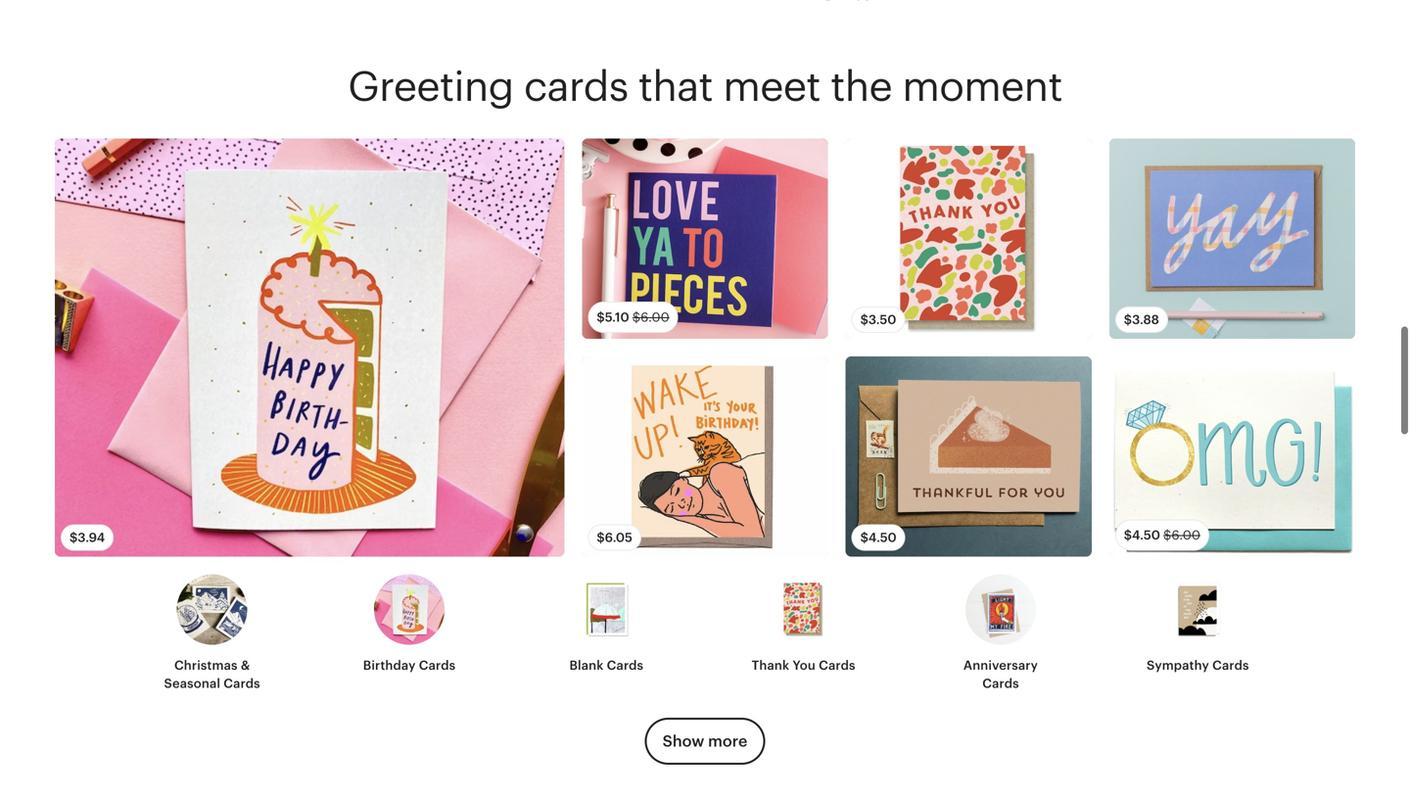 Task type: vqa. For each thing, say whether or not it's contained in the screenshot.
middle Star
no



Task type: describe. For each thing, give the bounding box(es) containing it.
anniversary cards link
[[944, 575, 1057, 700]]

thank you shapes mini card image
[[846, 139, 1092, 339]]

cards for anniversary cards
[[982, 676, 1019, 691]]

yay card to celebrate good news, exam results or passing driving test image
[[1109, 139, 1355, 339]]

sympathy cards
[[1147, 658, 1249, 673]]

that
[[638, 63, 713, 110]]

anniversary cards
[[963, 658, 1038, 691]]

&
[[241, 658, 250, 673]]

$ for $ 5.10 $ 6.00
[[597, 310, 605, 325]]

6.00 for $ 5.10 $ 6.00
[[641, 310, 669, 325]]

anniversary
[[963, 658, 1038, 673]]

$ for $ 3.88
[[1124, 313, 1132, 327]]

happy birthday cake card, fun happy birthday card, illustrated birthday card image
[[55, 139, 564, 557]]

$ 4.50 $ 6.00
[[1124, 528, 1200, 543]]

blank
[[569, 658, 604, 673]]

greeting
[[348, 63, 514, 110]]

cards right 'you'
[[819, 658, 855, 673]]

sympathy cards link
[[1141, 575, 1255, 682]]

cards for blank cards
[[607, 658, 643, 673]]

$ 5.10 $ 6.00
[[597, 310, 669, 325]]

meet
[[723, 63, 820, 110]]

$ for $ 3.94
[[70, 530, 78, 545]]

christmas & seasonal cards link
[[155, 575, 269, 700]]

engagement card - omg - wedding engagement - congratulations card - congrats card image
[[1109, 357, 1355, 557]]

$ 3.50
[[860, 313, 896, 327]]

$ 6.05
[[597, 530, 632, 545]]

birthday cards
[[363, 658, 456, 673]]

blank cards link
[[550, 575, 663, 682]]

$ for $ 4.50
[[860, 530, 868, 545]]

thankful for you card - pumpkin pie image
[[846, 357, 1092, 557]]

christmas & seasonal cards
[[164, 658, 260, 691]]

6.05
[[605, 530, 632, 545]]

$ 4.50
[[860, 530, 897, 545]]

show
[[663, 733, 704, 750]]



Task type: locate. For each thing, give the bounding box(es) containing it.
4.50 for $ 4.50 $ 6.00
[[1132, 528, 1160, 543]]

$
[[597, 310, 605, 325], [632, 310, 641, 325], [860, 313, 868, 327], [1124, 313, 1132, 327], [1124, 528, 1132, 543], [1163, 528, 1171, 543], [70, 530, 78, 545], [597, 530, 605, 545], [860, 530, 868, 545]]

wake up cat birthday card image
[[582, 357, 828, 557]]

$ 3.88
[[1124, 313, 1159, 327]]

$ for $ 3.50
[[860, 313, 868, 327]]

6.00 for $ 4.50 $ 6.00
[[1171, 528, 1200, 543]]

3.94
[[78, 530, 105, 545]]

the
[[830, 63, 892, 110]]

0 vertical spatial 6.00
[[641, 310, 669, 325]]

birthday
[[363, 658, 416, 673]]

thank you cards link
[[747, 575, 860, 682]]

you
[[793, 658, 816, 673]]

cards
[[524, 63, 628, 110]]

blank cards
[[569, 658, 643, 673]]

3.50
[[868, 313, 896, 327]]

cards inside christmas & seasonal cards
[[224, 676, 260, 691]]

thank
[[752, 658, 789, 673]]

1 vertical spatial 6.00
[[1171, 528, 1200, 543]]

cards inside anniversary cards
[[982, 676, 1019, 691]]

0 horizontal spatial 6.00
[[641, 310, 669, 325]]

6.00 right the 5.10
[[641, 310, 669, 325]]

valentines day anniversary card love wedding day best friend thinking of you greeting card for husband wife spouse partner just because image
[[582, 139, 828, 339]]

cards for sympathy cards
[[1212, 658, 1249, 673]]

sympathy
[[1147, 658, 1209, 673]]

$ for $ 4.50 $ 6.00
[[1124, 528, 1132, 543]]

moment
[[902, 63, 1062, 110]]

0 horizontal spatial 4.50
[[868, 530, 897, 545]]

cards right sympathy
[[1212, 658, 1249, 673]]

greeting cards that meet the moment
[[348, 63, 1062, 110]]

birthday cards link
[[352, 575, 466, 682]]

show more
[[663, 733, 747, 750]]

thank you cards
[[752, 658, 855, 673]]

4.50 for $ 4.50
[[868, 530, 897, 545]]

cards right blank
[[607, 658, 643, 673]]

cards down "&"
[[224, 676, 260, 691]]

seasonal
[[164, 676, 220, 691]]

1 horizontal spatial 4.50
[[1132, 528, 1160, 543]]

3.88
[[1132, 313, 1159, 327]]

6.00 up sympathy cards link
[[1171, 528, 1200, 543]]

cards for birthday cards
[[419, 658, 456, 673]]

$ for $ 6.05
[[597, 530, 605, 545]]

cards down anniversary
[[982, 676, 1019, 691]]

1 horizontal spatial 6.00
[[1171, 528, 1200, 543]]

$ 3.94
[[70, 530, 105, 545]]

christmas
[[174, 658, 238, 673]]

more
[[708, 733, 747, 750]]

4.50
[[1132, 528, 1160, 543], [868, 530, 897, 545]]

cards right birthday
[[419, 658, 456, 673]]

show more link
[[645, 718, 765, 765]]

6.00
[[641, 310, 669, 325], [1171, 528, 1200, 543]]

5.10
[[605, 310, 629, 325]]

cards
[[419, 658, 456, 673], [607, 658, 643, 673], [819, 658, 855, 673], [1212, 658, 1249, 673], [224, 676, 260, 691], [982, 676, 1019, 691]]



